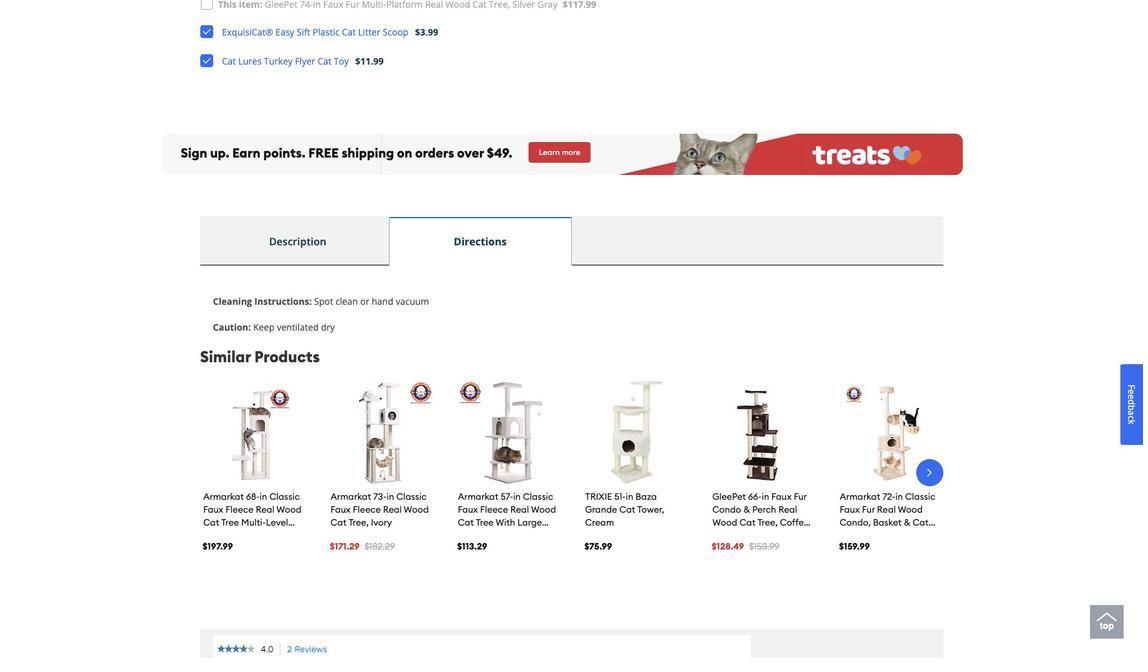 Task type: locate. For each thing, give the bounding box(es) containing it.
in inside armarkat 72-in classic faux fur real wood condo, basket & cat tree, beige $159.99
[[896, 491, 903, 503]]

exquisicat® easy sift plastic cat litter scoop
[[222, 26, 409, 38]]

discounted price element for gleepet 66-in faux fur condo & perch real wood cat tree, coffee brown
[[712, 541, 744, 553]]

wood inside armarkat 57-in classic faux fleece real wood cat tree with large condo house, ivory $113.29
[[531, 504, 556, 516]]

armarkat 57-in classic faux fleece real wood cat tree with large condo house, ivory $113.29
[[457, 491, 556, 553]]

1 vertical spatial condo
[[458, 530, 487, 542]]

$171.29
[[330, 541, 360, 553]]

classic up large
[[523, 491, 553, 503]]

$197.99
[[203, 541, 233, 553]]

0 horizontal spatial discounted price element
[[330, 541, 360, 553]]

cat left the litter
[[342, 26, 356, 38]]

in inside gleepet 66-in faux fur condo & perch real wood cat tree, coffee brown $128.49 $153.99
[[762, 491, 770, 503]]

on
[[397, 145, 412, 161]]

e up 'd'
[[1126, 389, 1138, 394]]

2 horizontal spatial ivory
[[520, 530, 542, 542]]

2 armarkat from the left
[[331, 491, 371, 503]]

real up multi-
[[256, 504, 275, 516]]

tab list
[[200, 217, 944, 266]]

★★★★★
[[218, 645, 255, 653], [218, 645, 255, 653]]

1 armarkat from the left
[[203, 491, 244, 503]]

old price element containing $75.99
[[585, 541, 612, 553]]

classic inside armarkat 68-in classic faux fleece real wood cat tree multi-level tower, ivory $197.99
[[270, 491, 300, 503]]

0 vertical spatial &
[[744, 504, 750, 516]]

tree, inside armarkat 73-in classic faux fleece real wood cat tree, ivory
[[349, 517, 369, 529]]

1 vertical spatial &
[[904, 517, 911, 529]]

faux
[[772, 491, 792, 503], [203, 504, 224, 516], [331, 504, 351, 516], [458, 504, 478, 516], [840, 504, 860, 516]]

0 horizontal spatial fleece
[[226, 504, 254, 516]]

faux up $113.29
[[458, 504, 478, 516]]

cat down "51-"
[[620, 504, 636, 516]]

large
[[518, 517, 542, 529]]

old price element for armarkat 57-in classic faux fleece real wood cat tree with large condo house, ivory
[[457, 541, 487, 553]]

classic inside armarkat 72-in classic faux fur real wood condo, basket & cat tree, beige $159.99
[[906, 491, 936, 503]]

condo left house, on the left bottom
[[458, 530, 487, 542]]

0 horizontal spatial ivory
[[233, 530, 254, 542]]

real up large
[[511, 504, 529, 516]]

or
[[360, 295, 370, 308]]

tree left with
[[476, 517, 494, 529]]

classic right the 73-
[[397, 491, 427, 503]]

2 e from the top
[[1126, 394, 1138, 400]]

real inside armarkat 68-in classic faux fleece real wood cat tree multi-level tower, ivory $197.99
[[256, 504, 275, 516]]

2 classic from the left
[[397, 491, 427, 503]]

discounted price element containing $128.49
[[712, 541, 744, 553]]

in up $182.29
[[387, 491, 394, 503]]

ivory
[[371, 517, 392, 529], [233, 530, 254, 542], [520, 530, 542, 542]]

perch
[[753, 504, 777, 516]]

&
[[744, 504, 750, 516], [904, 517, 911, 529]]

fleece down the 73-
[[353, 504, 381, 516]]

orders
[[415, 145, 454, 161]]

sign up. earn points. free shipping on orders over $49.
[[181, 145, 513, 161]]

cat up $113.29
[[458, 517, 474, 529]]

classic for armarkat 57-in classic faux fleece real wood cat tree with large condo house, ivory $113.29
[[523, 491, 553, 503]]

tower, inside armarkat 68-in classic faux fleece real wood cat tree multi-level tower, ivory $197.99
[[203, 530, 230, 542]]

$3.99
[[415, 26, 438, 38]]

learn more
[[539, 147, 581, 157]]

None checkbox
[[200, 24, 216, 39]]

1 in from the left
[[260, 491, 267, 503]]

more
[[562, 147, 581, 157]]

discounted price element left $182.29
[[330, 541, 360, 553]]

armarkat 68-in classic faux fleece real wood cat tree multi-level tower, ivory $197.99
[[203, 491, 302, 553]]

in for 68-
[[260, 491, 267, 503]]

directions
[[454, 235, 507, 249]]

2 horizontal spatial fleece
[[480, 504, 508, 516]]

c
[[1126, 416, 1138, 420]]

free
[[308, 145, 339, 161]]

tree, down condo,
[[840, 530, 860, 542]]

cat down perch
[[740, 517, 756, 529]]

classic inside armarkat 73-in classic faux fleece real wood cat tree, ivory
[[397, 491, 427, 503]]

in up with
[[513, 491, 521, 503]]

1 horizontal spatial tree
[[476, 517, 494, 529]]

4 old price element from the left
[[585, 541, 612, 553]]

in inside trixie 51-in baza grande cat tower, cream
[[626, 491, 634, 503]]

armarkat inside armarkat 72-in classic faux fur real wood condo, basket & cat tree, beige $159.99
[[840, 491, 881, 503]]

fleece down 68-
[[226, 504, 254, 516]]

& inside armarkat 72-in classic faux fur real wood condo, basket & cat tree, beige $159.99
[[904, 517, 911, 529]]

e
[[1126, 389, 1138, 394], [1126, 394, 1138, 400]]

2 discounted price element from the left
[[712, 541, 744, 553]]

1 horizontal spatial &
[[904, 517, 911, 529]]

0 horizontal spatial tree
[[221, 517, 239, 529]]

house,
[[489, 530, 518, 542]]

classic inside armarkat 57-in classic faux fleece real wood cat tree with large condo house, ivory $113.29
[[523, 491, 553, 503]]

$153.99
[[750, 541, 780, 553]]

condo inside gleepet 66-in faux fur condo & perch real wood cat tree, coffee brown $128.49 $153.99
[[713, 504, 742, 516]]

faux for armarkat 57-in classic faux fleece real wood cat tree with large condo house, ivory $113.29
[[458, 504, 478, 516]]

sign
[[181, 145, 207, 161]]

5 in from the left
[[762, 491, 770, 503]]

in up multi-
[[260, 491, 267, 503]]

old price element
[[203, 541, 233, 553], [365, 541, 395, 553], [457, 541, 487, 553], [585, 541, 612, 553], [750, 541, 780, 553], [839, 541, 870, 553]]

2 tree from the left
[[476, 517, 494, 529]]

tree, inside gleepet 66-in faux fur condo & perch real wood cat tree, coffee brown $128.49 $153.99
[[758, 517, 778, 529]]

in for 57-
[[513, 491, 521, 503]]

fleece inside armarkat 68-in classic faux fleece real wood cat tree multi-level tower, ivory $197.99
[[226, 504, 254, 516]]

$182.29
[[365, 541, 395, 553]]

armarkat 72-in classic faux fur real wood condo, basket &amp; cat tree, beige image
[[839, 381, 944, 485]]

tree, up $171.29 $182.29
[[349, 517, 369, 529]]

faux up condo,
[[840, 504, 860, 516]]

faux up $197.99 at the left bottom of the page
[[203, 504, 224, 516]]

grande
[[585, 504, 617, 516]]

0 horizontal spatial condo
[[458, 530, 487, 542]]

faux inside armarkat 72-in classic faux fur real wood condo, basket & cat tree, beige $159.99
[[840, 504, 860, 516]]

f e e d b a c k button
[[1121, 364, 1144, 445]]

dry
[[321, 321, 335, 333]]

1 horizontal spatial discounted price element
[[712, 541, 744, 553]]

faux for armarkat 72-in classic faux fur real wood condo, basket & cat tree, beige $159.99
[[840, 504, 860, 516]]

fur up condo,
[[862, 504, 875, 516]]

old price element containing $153.99
[[750, 541, 780, 553]]

4 classic from the left
[[906, 491, 936, 503]]

tree, inside armarkat 72-in classic faux fur real wood condo, basket & cat tree, beige $159.99
[[840, 530, 860, 542]]

ivory down multi-
[[233, 530, 254, 542]]

4 in from the left
[[626, 491, 634, 503]]

armarkat 57-in classic faux fleece real wood cat tree with large condo house, ivory image
[[457, 381, 561, 485]]

1 vertical spatial fur
[[862, 504, 875, 516]]

faux inside armarkat 68-in classic faux fleece real wood cat tree multi-level tower, ivory $197.99
[[203, 504, 224, 516]]

description
[[269, 235, 327, 249]]

in up basket
[[896, 491, 903, 503]]

condo down the gleepet
[[713, 504, 742, 516]]

wood inside armarkat 72-in classic faux fur real wood condo, basket & cat tree, beige $159.99
[[898, 504, 923, 516]]

2 real from the left
[[383, 504, 402, 516]]

armarkat inside armarkat 68-in classic faux fleece real wood cat tree multi-level tower, ivory $197.99
[[203, 491, 244, 503]]

1 discounted price element from the left
[[330, 541, 360, 553]]

discounted price element left $153.99
[[712, 541, 744, 553]]

tree, down perch
[[758, 517, 778, 529]]

5 real from the left
[[878, 504, 896, 516]]

$49.
[[487, 145, 513, 161]]

4.0
[[261, 644, 274, 656]]

armarkat for armarkat 72-in classic faux fur real wood condo, basket & cat tree, beige $159.99
[[840, 491, 881, 503]]

real inside armarkat 73-in classic faux fleece real wood cat tree, ivory
[[383, 504, 402, 516]]

cat inside armarkat 73-in classic faux fleece real wood cat tree, ivory
[[331, 517, 347, 529]]

tree left multi-
[[221, 517, 239, 529]]

fleece inside armarkat 57-in classic faux fleece real wood cat tree with large condo house, ivory $113.29
[[480, 504, 508, 516]]

cat
[[342, 26, 356, 38], [222, 55, 236, 67], [318, 55, 332, 67], [620, 504, 636, 516], [203, 517, 219, 529], [331, 517, 347, 529], [458, 517, 474, 529], [740, 517, 756, 529], [913, 517, 929, 529]]

4 armarkat from the left
[[840, 491, 881, 503]]

wood for &
[[898, 504, 923, 516]]

armarkat left 57-
[[458, 491, 499, 503]]

fur inside armarkat 72-in classic faux fur real wood condo, basket & cat tree, beige $159.99
[[862, 504, 875, 516]]

caution: keep ventilated dry
[[213, 321, 335, 333]]

& down 66-
[[744, 504, 750, 516]]

wood
[[277, 504, 302, 516], [404, 504, 429, 516], [531, 504, 556, 516], [898, 504, 923, 516], [713, 517, 738, 529]]

easy
[[276, 26, 295, 38]]

armarkat left 68-
[[203, 491, 244, 503]]

real up coffee
[[779, 504, 798, 516]]

0 vertical spatial condo
[[713, 504, 742, 516]]

ivory up $182.29
[[371, 517, 392, 529]]

2 old price element from the left
[[365, 541, 395, 553]]

0 vertical spatial fur
[[794, 491, 807, 503]]

faux inside armarkat 57-in classic faux fleece real wood cat tree with large condo house, ivory $113.29
[[458, 504, 478, 516]]

classic down chevron right image
[[906, 491, 936, 503]]

1 old price element from the left
[[203, 541, 233, 553]]

6 old price element from the left
[[839, 541, 870, 553]]

old price element containing $197.99
[[203, 541, 233, 553]]

in for 66-
[[762, 491, 770, 503]]

old price element containing $159.99
[[839, 541, 870, 553]]

wood inside armarkat 73-in classic faux fleece real wood cat tree, ivory
[[404, 504, 429, 516]]

in
[[260, 491, 267, 503], [387, 491, 394, 503], [513, 491, 521, 503], [626, 491, 634, 503], [762, 491, 770, 503], [896, 491, 903, 503]]

1 classic from the left
[[270, 491, 300, 503]]

cat inside armarkat 72-in classic faux fur real wood condo, basket & cat tree, beige $159.99
[[913, 517, 929, 529]]

2 horizontal spatial tree,
[[840, 530, 860, 542]]

points.
[[263, 145, 306, 161]]

fur
[[794, 491, 807, 503], [862, 504, 875, 516]]

in inside armarkat 73-in classic faux fleece real wood cat tree, ivory
[[387, 491, 394, 503]]

& right basket
[[904, 517, 911, 529]]

real up basket
[[878, 504, 896, 516]]

real for armarkat 68-in classic faux fleece real wood cat tree multi-level tower, ivory $197.99
[[256, 504, 275, 516]]

0 horizontal spatial fur
[[794, 491, 807, 503]]

6 in from the left
[[896, 491, 903, 503]]

real for armarkat 57-in classic faux fleece real wood cat tree with large condo house, ivory $113.29
[[511, 504, 529, 516]]

ivory down large
[[520, 530, 542, 542]]

faux up perch
[[772, 491, 792, 503]]

3 in from the left
[[513, 491, 521, 503]]

discounted price element containing $171.29
[[330, 541, 360, 553]]

real inside armarkat 57-in classic faux fleece real wood cat tree with large condo house, ivory $113.29
[[511, 504, 529, 516]]

tree for tower,
[[221, 517, 239, 529]]

cat lures turkey flyer cat toy link
[[218, 51, 353, 71]]

armarkat 72-in classic faux fur real wood condo, basket & cat tree, beige $159.99
[[839, 491, 936, 553]]

3 classic from the left
[[523, 491, 553, 503]]

discounted price element
[[330, 541, 360, 553], [712, 541, 744, 553]]

real inside armarkat 72-in classic faux fur real wood condo, basket & cat tree, beige $159.99
[[878, 504, 896, 516]]

2 fleece from the left
[[353, 504, 381, 516]]

0 horizontal spatial tree,
[[349, 517, 369, 529]]

real down the 73-
[[383, 504, 402, 516]]

cat up $171.29
[[331, 517, 347, 529]]

ventilated
[[277, 321, 319, 333]]

old price element containing $113.29
[[457, 541, 487, 553]]

1 horizontal spatial fur
[[862, 504, 875, 516]]

tree inside armarkat 57-in classic faux fleece real wood cat tree with large condo house, ivory $113.29
[[476, 517, 494, 529]]

fleece
[[226, 504, 254, 516], [353, 504, 381, 516], [480, 504, 508, 516]]

level
[[266, 517, 288, 529]]

$113.29
[[457, 541, 487, 553]]

classic up level
[[270, 491, 300, 503]]

armarkat
[[203, 491, 244, 503], [331, 491, 371, 503], [458, 491, 499, 503], [840, 491, 881, 503]]

2 in from the left
[[387, 491, 394, 503]]

real for armarkat 72-in classic faux fur real wood condo, basket & cat tree, beige $159.99
[[878, 504, 896, 516]]

1 horizontal spatial tree,
[[758, 517, 778, 529]]

3 armarkat from the left
[[458, 491, 499, 503]]

4 real from the left
[[779, 504, 798, 516]]

in for 51-
[[626, 491, 634, 503]]

1 horizontal spatial fleece
[[353, 504, 381, 516]]

real
[[256, 504, 275, 516], [383, 504, 402, 516], [511, 504, 529, 516], [779, 504, 798, 516], [878, 504, 896, 516]]

wood for ivory
[[404, 504, 429, 516]]

cat left lures
[[222, 55, 236, 67]]

ivory inside armarkat 68-in classic faux fleece real wood cat tree multi-level tower, ivory $197.99
[[233, 530, 254, 542]]

tree inside armarkat 68-in classic faux fleece real wood cat tree multi-level tower, ivory $197.99
[[221, 517, 239, 529]]

d
[[1126, 400, 1138, 405]]

1 e from the top
[[1126, 389, 1138, 394]]

a
[[1126, 411, 1138, 416]]

fleece for ivory
[[353, 504, 381, 516]]

in left the baza
[[626, 491, 634, 503]]

3 old price element from the left
[[457, 541, 487, 553]]

wood inside armarkat 68-in classic faux fleece real wood cat tree multi-level tower, ivory $197.99
[[277, 504, 302, 516]]

e down f at the right of the page
[[1126, 394, 1138, 400]]

condo
[[713, 504, 742, 516], [458, 530, 487, 542]]

armarkat up condo,
[[840, 491, 881, 503]]

fur up coffee
[[794, 491, 807, 503]]

cat right basket
[[913, 517, 929, 529]]

faux inside armarkat 73-in classic faux fleece real wood cat tree, ivory
[[331, 504, 351, 516]]

back to top image
[[1097, 608, 1118, 628]]

ivory inside armarkat 73-in classic faux fleece real wood cat tree, ivory
[[371, 517, 392, 529]]

exquisicat®
[[222, 26, 273, 38]]

1 vertical spatial tower,
[[203, 530, 230, 542]]

armarkat left the 73-
[[331, 491, 371, 503]]

f
[[1126, 385, 1138, 389]]

1 tree from the left
[[221, 517, 239, 529]]

cat up $197.99 at the left bottom of the page
[[203, 517, 219, 529]]

in inside armarkat 68-in classic faux fleece real wood cat tree multi-level tower, ivory $197.99
[[260, 491, 267, 503]]

in inside armarkat 57-in classic faux fleece real wood cat tree with large condo house, ivory $113.29
[[513, 491, 521, 503]]

1 horizontal spatial condo
[[713, 504, 742, 516]]

classic
[[270, 491, 300, 503], [397, 491, 427, 503], [523, 491, 553, 503], [906, 491, 936, 503]]

armarkat inside armarkat 73-in classic faux fleece real wood cat tree, ivory
[[331, 491, 371, 503]]

1 fleece from the left
[[226, 504, 254, 516]]

condo inside armarkat 57-in classic faux fleece real wood cat tree with large condo house, ivory $113.29
[[458, 530, 487, 542]]

3 real from the left
[[511, 504, 529, 516]]

multi-
[[241, 517, 266, 529]]

sift
[[297, 26, 310, 38]]

1 horizontal spatial tower,
[[638, 504, 665, 516]]

0 horizontal spatial &
[[744, 504, 750, 516]]

classic for armarkat 72-in classic faux fur real wood condo, basket & cat tree, beige $159.99
[[906, 491, 936, 503]]

tower, inside trixie 51-in baza grande cat tower, cream
[[638, 504, 665, 516]]

in up perch
[[762, 491, 770, 503]]

fleece up with
[[480, 504, 508, 516]]

None checkbox
[[200, 53, 216, 69]]

cat inside gleepet 66-in faux fur condo & perch real wood cat tree, coffee brown $128.49 $153.99
[[740, 517, 756, 529]]

1 real from the left
[[256, 504, 275, 516]]

armarkat inside armarkat 57-in classic faux fleece real wood cat tree with large condo house, ivory $113.29
[[458, 491, 499, 503]]

57-
[[501, 491, 513, 503]]

beige
[[863, 530, 887, 542]]

0 vertical spatial tower,
[[638, 504, 665, 516]]

fleece inside armarkat 73-in classic faux fleece real wood cat tree, ivory
[[353, 504, 381, 516]]

0 horizontal spatial tower,
[[203, 530, 230, 542]]

3 fleece from the left
[[480, 504, 508, 516]]

1 horizontal spatial ivory
[[371, 517, 392, 529]]

caution:
[[213, 321, 251, 333]]

faux up $171.29
[[331, 504, 351, 516]]

shipping
[[342, 145, 394, 161]]

5 old price element from the left
[[750, 541, 780, 553]]



Task type: describe. For each thing, give the bounding box(es) containing it.
cat left toy
[[318, 55, 332, 67]]

wood for with
[[531, 504, 556, 516]]

learn
[[539, 147, 560, 157]]

earn
[[232, 145, 261, 161]]

k
[[1126, 420, 1138, 425]]

with
[[496, 517, 515, 529]]

faux for armarkat 73-in classic faux fleece real wood cat tree, ivory
[[331, 504, 351, 516]]

classic for armarkat 73-in classic faux fleece real wood cat tree, ivory
[[397, 491, 427, 503]]

armarkat 73-in classic faux fleece real wood cat tree, ivory image
[[330, 381, 434, 485]]

basket
[[873, 517, 902, 529]]

f e e d b a c k
[[1126, 385, 1138, 425]]

$11.99
[[355, 55, 384, 67]]

faux for armarkat 68-in classic faux fleece real wood cat tree multi-level tower, ivory $197.99
[[203, 504, 224, 516]]

over
[[457, 145, 484, 161]]

68-
[[246, 491, 260, 503]]

cat inside armarkat 68-in classic faux fleece real wood cat tree multi-level tower, ivory $197.99
[[203, 517, 219, 529]]

51-
[[615, 491, 626, 503]]

faux inside gleepet 66-in faux fur condo & perch real wood cat tree, coffee brown $128.49 $153.99
[[772, 491, 792, 503]]

baza
[[636, 491, 657, 503]]

wood for multi-
[[277, 504, 302, 516]]

2 reviews
[[287, 644, 327, 656]]

up.
[[210, 145, 230, 161]]

toy
[[334, 55, 349, 67]]

gleepet 66-in faux fur condo & perch real wood cat tree, coffee brown $128.49 $153.99
[[712, 491, 810, 553]]

keep
[[253, 321, 275, 333]]

litter
[[358, 26, 381, 38]]

wood inside gleepet 66-in faux fur condo & perch real wood cat tree, coffee brown $128.49 $153.99
[[713, 517, 738, 529]]

clean
[[336, 295, 358, 308]]

hand
[[372, 295, 394, 308]]

cleaning
[[213, 295, 252, 308]]

cleaning instructions: spot clean or hand vacuum
[[213, 295, 429, 308]]

coffee
[[780, 517, 810, 529]]

cat inside armarkat 57-in classic faux fleece real wood cat tree with large condo house, ivory $113.29
[[458, 517, 474, 529]]

2 reviews link
[[286, 644, 335, 656]]

brown
[[713, 530, 739, 542]]

condo,
[[840, 517, 871, 529]]

similar
[[200, 347, 251, 366]]

66-
[[748, 491, 762, 503]]

cat lures turkey flyer cat toy
[[222, 55, 349, 67]]

73-
[[373, 491, 387, 503]]

gleepet
[[713, 491, 746, 503]]

products
[[255, 347, 320, 366]]

fleece for multi-
[[226, 504, 254, 516]]

& inside gleepet 66-in faux fur condo & perch real wood cat tree, coffee brown $128.49 $153.99
[[744, 504, 750, 516]]

in for 73-
[[387, 491, 394, 503]]

old price element for trixie 51-in baza grande cat tower, cream
[[585, 541, 612, 553]]

old price element for armarkat 68-in classic faux fleece real wood cat tree multi-level tower, ivory
[[203, 541, 233, 553]]

plastic
[[313, 26, 340, 38]]

armarkat 73-in classic faux fleece real wood cat tree, ivory
[[331, 491, 429, 529]]

tab list containing description
[[200, 217, 944, 266]]

trixie
[[585, 491, 612, 503]]

vacuum
[[396, 295, 429, 308]]

classic for armarkat 68-in classic faux fleece real wood cat tree multi-level tower, ivory $197.99
[[270, 491, 300, 503]]

reviews
[[295, 644, 327, 656]]

$75.99
[[585, 541, 612, 553]]

discounted price element for armarkat 73-in classic faux fleece real wood cat tree, ivory
[[330, 541, 360, 553]]

turkey
[[264, 55, 293, 67]]

spot
[[314, 295, 333, 308]]

scoop
[[383, 26, 409, 38]]

armarkat for armarkat 57-in classic faux fleece real wood cat tree with large condo house, ivory $113.29
[[458, 491, 499, 503]]

exquisicat® easy sift plastic cat litter scoop link
[[218, 22, 413, 42]]

gleepet 66-in faux fur condo &amp; perch real wood cat tree, coffee brown image
[[712, 381, 816, 485]]

$171.29 $182.29
[[330, 541, 395, 553]]

top
[[1100, 621, 1114, 632]]

tree for condo
[[476, 517, 494, 529]]

real inside gleepet 66-in faux fur condo & perch real wood cat tree, coffee brown $128.49 $153.99
[[779, 504, 798, 516]]

chevron right image
[[924, 467, 936, 480]]

$159.99
[[839, 541, 870, 553]]

trixie 51-in baza grande cat tower, cream
[[585, 491, 665, 529]]

b
[[1126, 405, 1138, 411]]

fleece for with
[[480, 504, 508, 516]]

fur inside gleepet 66-in faux fur condo & perch real wood cat tree, coffee brown $128.49 $153.99
[[794, 491, 807, 503]]

instructions:
[[254, 295, 312, 308]]

ivory inside armarkat 57-in classic faux fleece real wood cat tree with large condo house, ivory $113.29
[[520, 530, 542, 542]]

old price element containing $182.29
[[365, 541, 395, 553]]

cat inside trixie 51-in baza grande cat tower, cream
[[620, 504, 636, 516]]

similar products
[[200, 347, 320, 366]]

in for 72-
[[896, 491, 903, 503]]

real for armarkat 73-in classic faux fleece real wood cat tree, ivory
[[383, 504, 402, 516]]

old price element for armarkat 72-in classic faux fur real wood condo, basket & cat tree, beige
[[839, 541, 870, 553]]

trixie 51-in baza grande cat tower, cream image
[[585, 381, 689, 485]]

cream
[[585, 517, 614, 529]]

learn more link
[[529, 142, 591, 163]]

$128.49
[[712, 541, 744, 553]]

72-
[[883, 491, 896, 503]]

flyer
[[295, 55, 315, 67]]

armarkat for armarkat 68-in classic faux fleece real wood cat tree multi-level tower, ivory $197.99
[[203, 491, 244, 503]]

armarkat for armarkat 73-in classic faux fleece real wood cat tree, ivory
[[331, 491, 371, 503]]

armarkat 68-in classic faux fleece real wood cat tree multi-level tower, ivory image
[[203, 381, 307, 485]]

lures
[[238, 55, 262, 67]]

2
[[287, 644, 292, 656]]



Task type: vqa. For each thing, say whether or not it's contained in the screenshot.
submit
no



